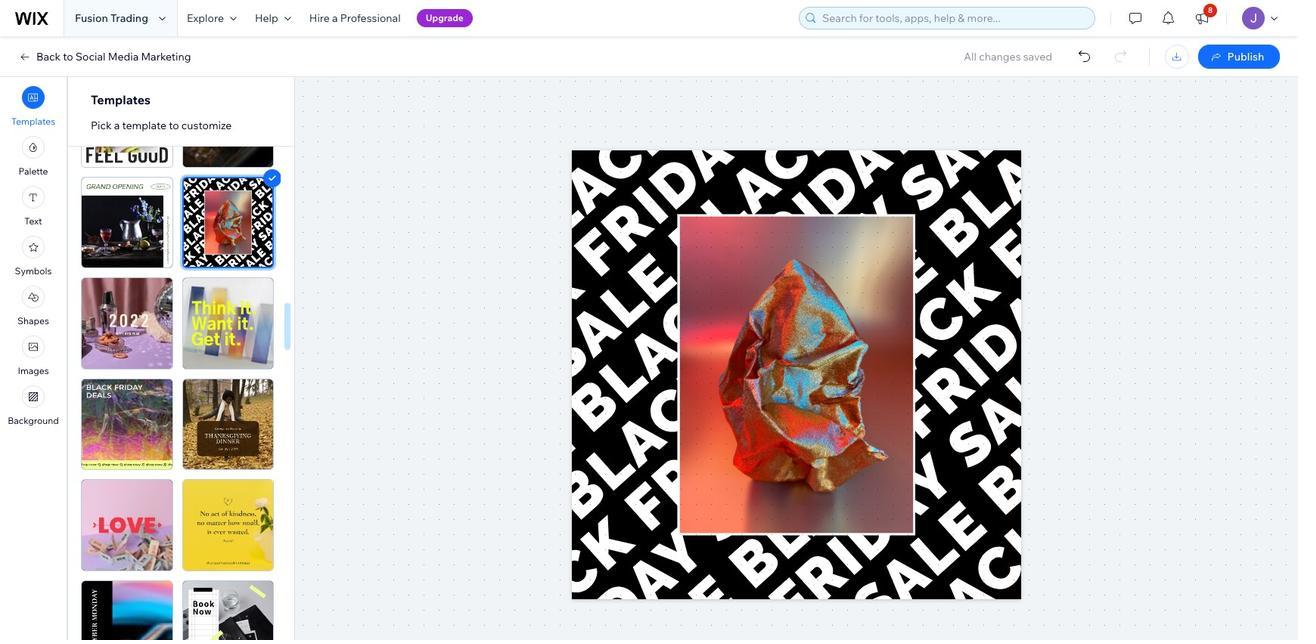 Task type: vqa. For each thing, say whether or not it's contained in the screenshot.
Let's set up your business
no



Task type: describe. For each thing, give the bounding box(es) containing it.
help button
[[246, 0, 300, 36]]

pick
[[91, 119, 112, 132]]

back
[[36, 50, 61, 64]]

changes
[[979, 50, 1021, 64]]

shapes
[[17, 316, 49, 327]]

menu containing templates
[[0, 82, 67, 431]]

customize
[[181, 119, 232, 132]]

fusion
[[75, 11, 108, 25]]

upgrade button
[[417, 9, 473, 27]]

palette
[[19, 166, 48, 177]]

symbols button
[[15, 236, 52, 277]]

pick a template to customize
[[91, 119, 232, 132]]

publish
[[1228, 50, 1265, 64]]

all changes saved
[[964, 50, 1053, 64]]

back to social media marketing button
[[18, 50, 191, 64]]

palette button
[[19, 136, 48, 177]]

hire a professional
[[309, 11, 401, 25]]

text button
[[22, 186, 45, 227]]

social
[[76, 50, 106, 64]]

text
[[24, 216, 42, 227]]

0 vertical spatial templates
[[91, 92, 151, 107]]

shapes button
[[17, 286, 49, 327]]

Search for tools, apps, help & more... field
[[818, 8, 1091, 29]]

trading
[[110, 11, 148, 25]]

a for template
[[114, 119, 120, 132]]



Task type: locate. For each thing, give the bounding box(es) containing it.
media
[[108, 50, 139, 64]]

templates inside menu
[[11, 116, 55, 127]]

a for professional
[[332, 11, 338, 25]]

a right 'pick'
[[114, 119, 120, 132]]

images
[[18, 366, 49, 377]]

upgrade
[[426, 12, 464, 23]]

1 vertical spatial to
[[169, 119, 179, 132]]

hire
[[309, 11, 330, 25]]

saved
[[1024, 50, 1053, 64]]

background button
[[8, 386, 59, 427]]

background
[[8, 415, 59, 427]]

symbols
[[15, 266, 52, 277]]

explore
[[187, 11, 224, 25]]

publish button
[[1199, 45, 1280, 69]]

fusion trading
[[75, 11, 148, 25]]

templates up "palette" button
[[11, 116, 55, 127]]

1 horizontal spatial to
[[169, 119, 179, 132]]

templates button
[[11, 86, 55, 127]]

templates up 'pick'
[[91, 92, 151, 107]]

to right template
[[169, 119, 179, 132]]

0 horizontal spatial templates
[[11, 116, 55, 127]]

8
[[1209, 5, 1213, 15]]

hire a professional link
[[300, 0, 410, 36]]

back to social media marketing
[[36, 50, 191, 64]]

1 horizontal spatial a
[[332, 11, 338, 25]]

help
[[255, 11, 278, 25]]

a right "hire"
[[332, 11, 338, 25]]

images button
[[18, 336, 49, 377]]

0 horizontal spatial a
[[114, 119, 120, 132]]

professional
[[340, 11, 401, 25]]

8 button
[[1186, 0, 1219, 36]]

1 horizontal spatial templates
[[91, 92, 151, 107]]

to right back
[[63, 50, 73, 64]]

0 vertical spatial a
[[332, 11, 338, 25]]

a
[[332, 11, 338, 25], [114, 119, 120, 132]]

1 vertical spatial templates
[[11, 116, 55, 127]]

marketing
[[141, 50, 191, 64]]

0 horizontal spatial to
[[63, 50, 73, 64]]

templates
[[91, 92, 151, 107], [11, 116, 55, 127]]

0 vertical spatial to
[[63, 50, 73, 64]]

1 vertical spatial a
[[114, 119, 120, 132]]

to
[[63, 50, 73, 64], [169, 119, 179, 132]]

menu
[[0, 82, 67, 431]]

all
[[964, 50, 977, 64]]

template
[[122, 119, 167, 132]]



